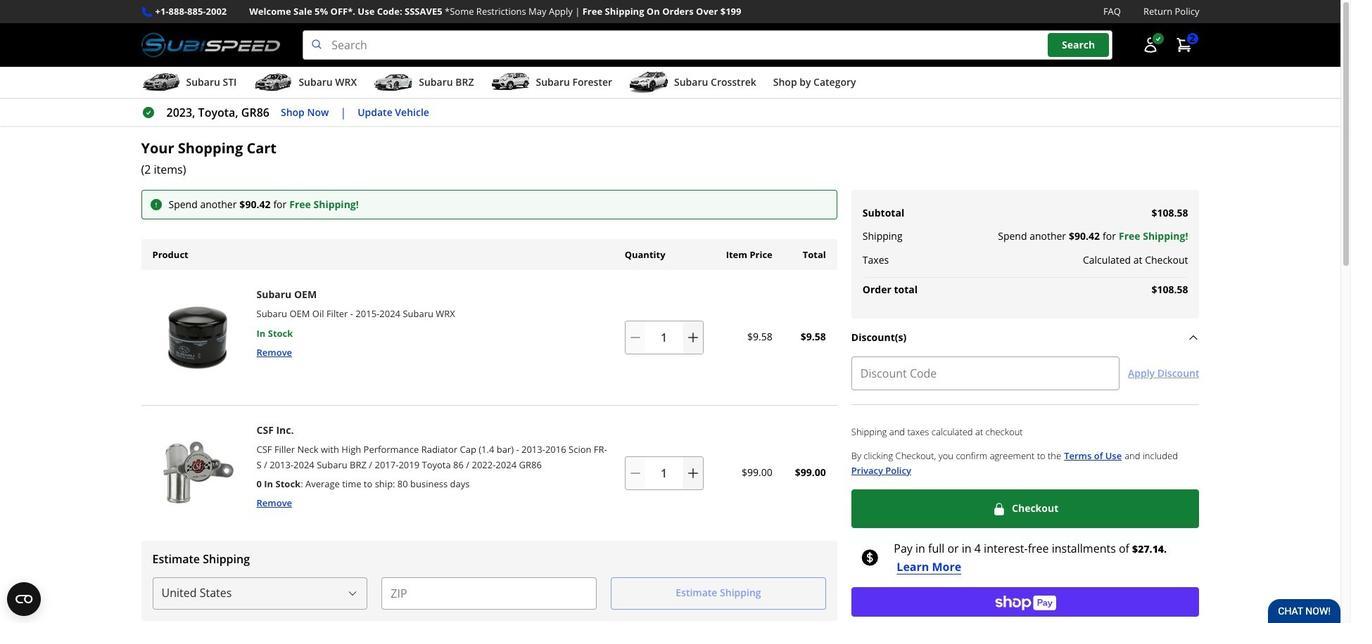 Task type: vqa. For each thing, say whether or not it's contained in the screenshot.
number field
yes



Task type: locate. For each thing, give the bounding box(es) containing it.
decrement image for increment icon
[[628, 331, 642, 345]]

decrement image left increment icon
[[628, 331, 642, 345]]

Discount Code field
[[851, 357, 1120, 391]]

decrement image left increment image
[[628, 466, 642, 480]]

1 decrement image from the top
[[628, 331, 642, 345]]

decrement image
[[628, 331, 642, 345], [628, 466, 642, 480]]

country select image
[[347, 588, 358, 599]]

csf8044 the all-aluminum filler neck will include a high-pressure radiator cap to fit the subaru brz., image
[[147, 423, 248, 524]]

2 decrement image from the top
[[628, 466, 642, 480]]

0 vertical spatial decrement image
[[628, 331, 642, 345]]

button image
[[1142, 37, 1159, 54]]

a subaru forester thumbnail image image
[[491, 72, 530, 93]]

1 vertical spatial decrement image
[[628, 466, 642, 480]]

None number field
[[625, 321, 704, 354], [625, 456, 704, 490], [625, 321, 704, 354], [625, 456, 704, 490]]

a subaru sti thumbnail image image
[[141, 72, 181, 93]]

Country Select button
[[152, 578, 368, 610]]



Task type: describe. For each thing, give the bounding box(es) containing it.
a subaru brz thumbnail image image
[[374, 72, 413, 93]]

a subaru wrx thumbnail image image
[[254, 72, 293, 93]]

Zip text field
[[382, 578, 597, 610]]

increment image
[[686, 331, 700, 345]]

a subaru crosstrek thumbnail image image
[[629, 72, 669, 93]]

buy with shop pay image
[[995, 594, 1056, 611]]

increment image
[[686, 466, 700, 480]]

subispeed logo image
[[141, 30, 280, 60]]

search input field
[[303, 30, 1112, 60]]

open widget image
[[7, 583, 41, 617]]

sub15208aa170 oem subaru oil filter - 2015-2020 wrx, image
[[147, 287, 248, 388]]

decrement image for increment image
[[628, 466, 642, 480]]



